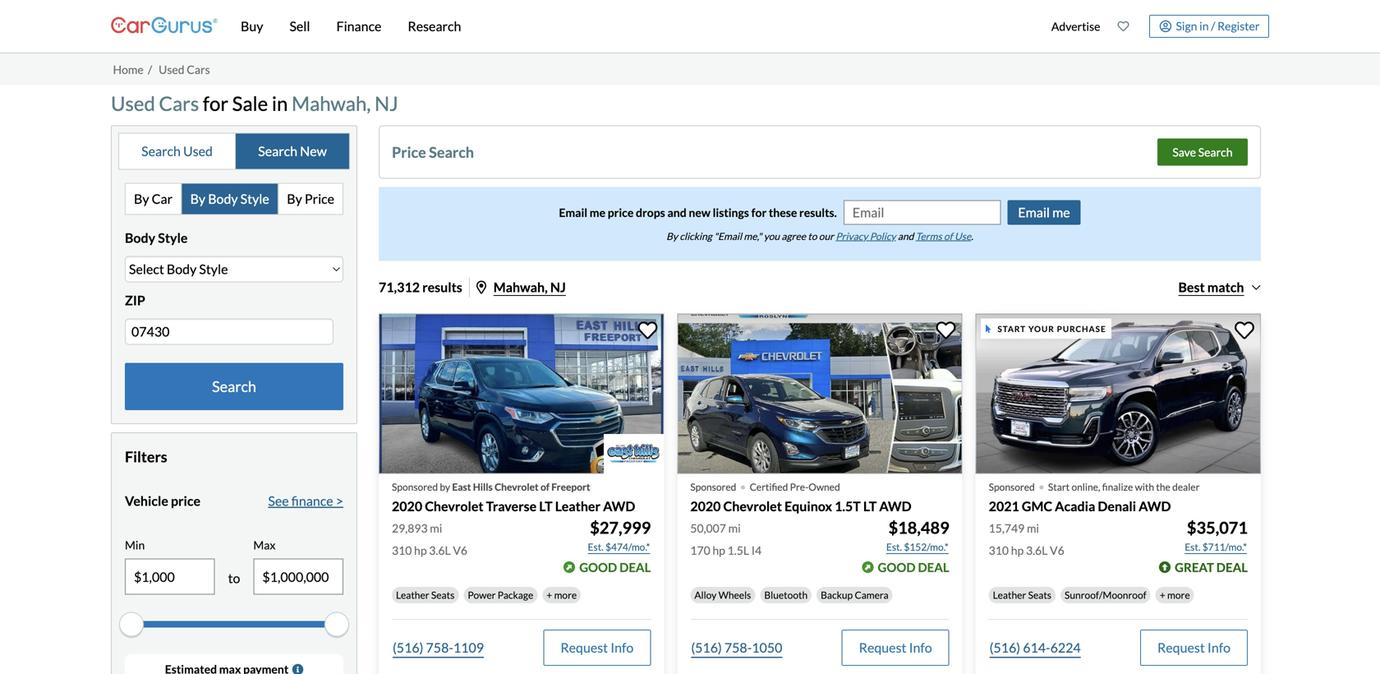 Task type: locate. For each thing, give the bounding box(es) containing it.
est. down the $27,999
[[588, 541, 604, 553]]

seats up 614-
[[1029, 589, 1052, 601]]

1 request info button from the left
[[544, 630, 651, 666]]

hp down 15,749 at the bottom
[[1012, 543, 1024, 557]]

hp right the '170'
[[713, 543, 726, 557]]

certified
[[750, 481, 789, 493]]

used right home link
[[159, 62, 185, 76]]

purchase
[[1058, 324, 1107, 334]]

3 (516) from the left
[[990, 639, 1021, 655]]

1 3.6l from the left
[[429, 543, 451, 557]]

used down home
[[111, 92, 155, 115]]

1 + more from the left
[[547, 589, 577, 601]]

by price tab
[[279, 184, 343, 214]]

3.6l down gmc
[[1027, 543, 1048, 557]]

1 horizontal spatial 758-
[[725, 639, 752, 655]]

+ more
[[547, 589, 577, 601], [1160, 589, 1191, 601]]

mahwah, up new
[[292, 92, 371, 115]]

1 good from the left
[[580, 560, 617, 574]]

body
[[208, 191, 238, 207], [125, 230, 155, 246]]

by inside tab
[[134, 191, 149, 207]]

2 hp from the left
[[713, 543, 726, 557]]

mi up '1.5l'
[[729, 521, 741, 535]]

and
[[668, 205, 687, 219], [898, 230, 914, 242]]

· inside sponsored · start online, finalize with the dealer 2021 gmc acadia denali awd
[[1039, 471, 1045, 500]]

sign in / register menu item
[[1138, 15, 1270, 38]]

mi for $35,071
[[1027, 521, 1040, 535]]

great deal
[[1176, 560, 1249, 574]]

2 + from the left
[[1160, 589, 1166, 601]]

1 · from the left
[[740, 471, 747, 500]]

finalize
[[1103, 481, 1134, 493]]

email me price drops and new listings for these results.
[[559, 205, 837, 219]]

deal
[[620, 560, 651, 574], [918, 560, 950, 574], [1217, 560, 1249, 574]]

good deal down est. $474/mo.* 'button'
[[580, 560, 651, 574]]

chevrolet down east
[[425, 498, 484, 514]]

1109
[[454, 639, 484, 655]]

start right the mouse pointer image
[[998, 324, 1027, 334]]

/ right home link
[[148, 62, 152, 76]]

758- inside "button"
[[426, 639, 454, 655]]

1 sponsored from the left
[[392, 481, 438, 493]]

3 mi from the left
[[1027, 521, 1040, 535]]

310 down 15,749 at the bottom
[[989, 543, 1009, 557]]

start
[[998, 324, 1027, 334], [1049, 481, 1070, 493]]

3 est. from the left
[[1185, 541, 1201, 553]]

price right vehicle
[[171, 493, 201, 509]]

by right car
[[190, 191, 206, 207]]

+ right the 'package'
[[547, 589, 553, 601]]

1 horizontal spatial est.
[[887, 541, 903, 553]]

filters
[[125, 448, 167, 466]]

2 request info from the left
[[859, 639, 933, 655]]

request info for $27,999
[[561, 639, 634, 655]]

1 horizontal spatial of
[[944, 230, 953, 242]]

v6 inside 29,893 mi 310 hp 3.6l v6
[[453, 543, 468, 557]]

search new tab
[[236, 133, 349, 169]]

2 310 from the left
[[989, 543, 1009, 557]]

0 horizontal spatial chevrolet
[[425, 498, 484, 514]]

to
[[808, 230, 817, 242], [228, 570, 240, 586]]

lt right 1.5t
[[864, 498, 877, 514]]

me,"
[[744, 230, 762, 242]]

traverse
[[486, 498, 537, 514]]

nj up price search
[[375, 92, 398, 115]]

3.6l inside 15,749 mi 310 hp 3.6l v6
[[1027, 543, 1048, 557]]

to left max text box
[[228, 570, 240, 586]]

0 horizontal spatial good deal
[[580, 560, 651, 574]]

and left new
[[668, 205, 687, 219]]

0 vertical spatial in
[[1200, 19, 1210, 33]]

310 for by
[[392, 543, 412, 557]]

deal down $711/mo.* on the bottom of page
[[1217, 560, 1249, 574]]

request for $18,489
[[859, 639, 907, 655]]

save search
[[1173, 145, 1233, 159]]

1 est. from the left
[[588, 541, 604, 553]]

deal down $474/mo.*
[[620, 560, 651, 574]]

1 vertical spatial to
[[228, 570, 240, 586]]

1 horizontal spatial deal
[[918, 560, 950, 574]]

1 horizontal spatial and
[[898, 230, 914, 242]]

(516) left 614-
[[990, 639, 1021, 655]]

1 horizontal spatial leather
[[555, 498, 601, 514]]

est. down $18,489
[[887, 541, 903, 553]]

0 vertical spatial style
[[241, 191, 269, 207]]

2 horizontal spatial leather
[[993, 589, 1027, 601]]

3 sponsored from the left
[[989, 481, 1035, 493]]

hp inside 50,007 mi 170 hp 1.5l i4
[[713, 543, 726, 557]]

bluetooth
[[765, 589, 808, 601]]

0 horizontal spatial lt
[[539, 498, 553, 514]]

seats for by
[[431, 589, 455, 601]]

search
[[429, 143, 474, 161], [141, 143, 181, 159], [258, 143, 298, 159], [1199, 145, 1233, 159], [212, 377, 256, 395]]

1 seats from the left
[[431, 589, 455, 601]]

good deal down est. $152/mo.* "button"
[[878, 560, 950, 574]]

sponsored inside sponsored by east hills chevrolet of freeport 2020 chevrolet traverse lt leather awd
[[392, 481, 438, 493]]

sponsored up 50,007
[[691, 481, 737, 493]]

1.5t
[[835, 498, 861, 514]]

results
[[423, 279, 463, 295]]

0 horizontal spatial leather seats
[[396, 589, 455, 601]]

these
[[769, 205, 798, 219]]

leather seats for by
[[396, 589, 455, 601]]

register
[[1218, 19, 1260, 33]]

1 horizontal spatial info
[[910, 639, 933, 655]]

1 vertical spatial in
[[272, 92, 288, 115]]

1 hp from the left
[[414, 543, 427, 557]]

mahwah, right the "map marker alt" icon
[[494, 279, 548, 295]]

2020 up 50,007
[[691, 498, 721, 514]]

hp down 29,893
[[414, 543, 427, 557]]

ZIP telephone field
[[125, 318, 334, 345]]

of left use
[[944, 230, 953, 242]]

1 mi from the left
[[430, 521, 443, 535]]

$18,489
[[889, 518, 950, 537]]

request info button for $18,489
[[842, 630, 950, 666]]

body down by car
[[125, 230, 155, 246]]

power package
[[468, 589, 534, 601]]

Email email field
[[845, 201, 1001, 224]]

3.6l for ·
[[1027, 543, 1048, 557]]

tab list down search used tab
[[125, 183, 344, 215]]

2020 up 29,893
[[392, 498, 423, 514]]

758- for by
[[426, 639, 454, 655]]

sign
[[1177, 19, 1198, 33]]

by for by body style
[[190, 191, 206, 207]]

2 horizontal spatial chevrolet
[[724, 498, 782, 514]]

leather down the freeport
[[555, 498, 601, 514]]

leather down 15,749 mi 310 hp 3.6l v6
[[993, 589, 1027, 601]]

finance
[[337, 18, 382, 34]]

map marker alt image
[[477, 281, 486, 294]]

tab list
[[118, 133, 350, 170], [125, 183, 344, 215]]

email for email me
[[1019, 204, 1050, 220]]

(516) 758-1050 button
[[691, 630, 784, 666]]

310 inside 15,749 mi 310 hp 3.6l v6
[[989, 543, 1009, 557]]

Max text field
[[254, 559, 343, 594]]

1 vertical spatial and
[[898, 230, 914, 242]]

more right the 'package'
[[554, 589, 577, 601]]

price left drops
[[608, 205, 634, 219]]

1 horizontal spatial good deal
[[878, 560, 950, 574]]

· inside sponsored · certified pre-owned 2020 chevrolet equinox 1.5t lt awd
[[740, 471, 747, 500]]

cars down cargurus logo homepage link
[[187, 62, 210, 76]]

2 awd from the left
[[880, 498, 912, 514]]

est. inside $18,489 est. $152/mo.*
[[887, 541, 903, 553]]

1 horizontal spatial seats
[[1029, 589, 1052, 601]]

sponsored left by
[[392, 481, 438, 493]]

leather down 29,893 mi 310 hp 3.6l v6
[[396, 589, 430, 601]]

search for search used
[[141, 143, 181, 159]]

me inside email me button
[[1053, 204, 1071, 220]]

drops
[[636, 205, 666, 219]]

for left sale
[[203, 92, 229, 115]]

mahwah,
[[292, 92, 371, 115], [494, 279, 548, 295]]

est. inside $35,071 est. $711/mo.*
[[1185, 541, 1201, 553]]

0 vertical spatial nj
[[375, 92, 398, 115]]

(516) for $18,489
[[692, 639, 722, 655]]

1 horizontal spatial request info
[[859, 639, 933, 655]]

by inside by body style tab
[[190, 191, 206, 207]]

awd for east hills chevrolet of freeport
[[603, 498, 636, 514]]

lt down the freeport
[[539, 498, 553, 514]]

menu bar
[[218, 0, 1043, 53]]

1 horizontal spatial (516)
[[692, 639, 722, 655]]

0 horizontal spatial email
[[559, 205, 588, 219]]

· left acadia
[[1039, 471, 1045, 500]]

2 3.6l from the left
[[1027, 543, 1048, 557]]

start inside sponsored · start online, finalize with the dealer 2021 gmc acadia denali awd
[[1049, 481, 1070, 493]]

sign in / register link
[[1150, 15, 1270, 38]]

(516) 758-1109 button
[[392, 630, 485, 666]]

310 inside 29,893 mi 310 hp 3.6l v6
[[392, 543, 412, 557]]

search for search new
[[258, 143, 298, 159]]

cars down home / used cars
[[159, 92, 199, 115]]

hills
[[473, 481, 493, 493]]

by
[[134, 191, 149, 207], [190, 191, 206, 207], [287, 191, 302, 207], [667, 230, 678, 242]]

2 leather seats from the left
[[993, 589, 1052, 601]]

leather
[[555, 498, 601, 514], [396, 589, 430, 601], [993, 589, 1027, 601]]

tab list containing search used
[[118, 133, 350, 170]]

1 horizontal spatial nj
[[551, 279, 566, 295]]

2 + more from the left
[[1160, 589, 1191, 601]]

0 horizontal spatial 2020
[[392, 498, 423, 514]]

1 good deal from the left
[[580, 560, 651, 574]]

good
[[580, 560, 617, 574], [878, 560, 916, 574]]

1 vertical spatial for
[[752, 205, 767, 219]]

2 seats from the left
[[1029, 589, 1052, 601]]

1 horizontal spatial mi
[[729, 521, 741, 535]]

est. $474/mo.* button
[[587, 539, 651, 555]]

awd inside sponsored · start online, finalize with the dealer 2021 gmc acadia denali awd
[[1139, 498, 1172, 514]]

2 good deal from the left
[[878, 560, 950, 574]]

2 lt from the left
[[864, 498, 877, 514]]

0 vertical spatial body
[[208, 191, 238, 207]]

1 (516) from the left
[[393, 639, 424, 655]]

leather for east hills chevrolet of freeport
[[396, 589, 430, 601]]

1 horizontal spatial sponsored
[[691, 481, 737, 493]]

v6
[[453, 543, 468, 557], [1050, 543, 1065, 557]]

info
[[611, 639, 634, 655], [910, 639, 933, 655], [1208, 639, 1231, 655]]

style down car
[[158, 230, 188, 246]]

mi inside 50,007 mi 170 hp 1.5l i4
[[729, 521, 741, 535]]

est. inside $27,999 est. $474/mo.*
[[588, 541, 604, 553]]

search button
[[125, 363, 344, 410]]

2 · from the left
[[1039, 471, 1045, 500]]

email inside button
[[1019, 204, 1050, 220]]

by left car
[[134, 191, 149, 207]]

saved cars image
[[1118, 21, 1130, 32]]

1 horizontal spatial 310
[[989, 543, 1009, 557]]

· left the 'certified'
[[740, 471, 747, 500]]

(516) down alloy
[[692, 639, 722, 655]]

email for email me price drops and new listings for these results.
[[559, 205, 588, 219]]

body inside tab
[[208, 191, 238, 207]]

listings
[[713, 205, 750, 219]]

to left our
[[808, 230, 817, 242]]

2 mi from the left
[[729, 521, 741, 535]]

3 deal from the left
[[1217, 560, 1249, 574]]

2 horizontal spatial (516)
[[990, 639, 1021, 655]]

1 + from the left
[[547, 589, 553, 601]]

research button
[[395, 0, 475, 53]]

est. for $35,071
[[1185, 541, 1201, 553]]

0 horizontal spatial v6
[[453, 543, 468, 557]]

1 request info from the left
[[561, 639, 634, 655]]

info for $18,489
[[910, 639, 933, 655]]

2 request from the left
[[859, 639, 907, 655]]

mi right 29,893
[[430, 521, 443, 535]]

chevrolet up traverse
[[495, 481, 539, 493]]

good deal for ·
[[878, 560, 950, 574]]

1 vertical spatial style
[[158, 230, 188, 246]]

privacy policy link
[[836, 230, 896, 242]]

3 info from the left
[[1208, 639, 1231, 655]]

1 horizontal spatial style
[[241, 191, 269, 207]]

style
[[241, 191, 269, 207], [158, 230, 188, 246]]

·
[[740, 471, 747, 500], [1039, 471, 1045, 500]]

1 horizontal spatial 3.6l
[[1027, 543, 1048, 557]]

body right car
[[208, 191, 238, 207]]

of inside sponsored by east hills chevrolet of freeport 2020 chevrolet traverse lt leather awd
[[541, 481, 550, 493]]

0 horizontal spatial 3.6l
[[429, 543, 451, 557]]

0 vertical spatial of
[[944, 230, 953, 242]]

1 v6 from the left
[[453, 543, 468, 557]]

used up by body style
[[183, 143, 213, 159]]

and right policy
[[898, 230, 914, 242]]

2 vertical spatial used
[[183, 143, 213, 159]]

by down search new tab
[[287, 191, 302, 207]]

1 vertical spatial body
[[125, 230, 155, 246]]

for left these
[[752, 205, 767, 219]]

chevrolet inside sponsored · certified pre-owned 2020 chevrolet equinox 1.5t lt awd
[[724, 498, 782, 514]]

chevrolet down the 'certified'
[[724, 498, 782, 514]]

price
[[608, 205, 634, 219], [171, 493, 201, 509]]

by inside by price tab
[[287, 191, 302, 207]]

good down est. $474/mo.* 'button'
[[580, 560, 617, 574]]

1 vertical spatial of
[[541, 481, 550, 493]]

758-
[[426, 639, 454, 655], [725, 639, 752, 655]]

sponsored for $27,999
[[392, 481, 438, 493]]

1 horizontal spatial to
[[808, 230, 817, 242]]

1 info from the left
[[611, 639, 634, 655]]

2 deal from the left
[[918, 560, 950, 574]]

3.6l inside 29,893 mi 310 hp 3.6l v6
[[429, 543, 451, 557]]

seats left power
[[431, 589, 455, 601]]

0 horizontal spatial +
[[547, 589, 553, 601]]

awd
[[603, 498, 636, 514], [880, 498, 912, 514], [1139, 498, 1172, 514]]

2 horizontal spatial request
[[1158, 639, 1206, 655]]

3 request info button from the left
[[1141, 630, 1249, 666]]

leather seats for ·
[[993, 589, 1052, 601]]

1 deal from the left
[[620, 560, 651, 574]]

request info button for $27,999
[[544, 630, 651, 666]]

0 vertical spatial price
[[608, 205, 634, 219]]

(516) left 1109
[[393, 639, 424, 655]]

3 request info from the left
[[1158, 639, 1231, 655]]

2 horizontal spatial est.
[[1185, 541, 1201, 553]]

1 vertical spatial price
[[171, 493, 201, 509]]

1 horizontal spatial ·
[[1039, 471, 1045, 500]]

50,007 mi 170 hp 1.5l i4
[[691, 521, 762, 557]]

2 good from the left
[[878, 560, 916, 574]]

2 horizontal spatial deal
[[1217, 560, 1249, 574]]

mi inside 15,749 mi 310 hp 3.6l v6
[[1027, 521, 1040, 535]]

seats for ·
[[1029, 589, 1052, 601]]

v6 for east hills chevrolet of freeport
[[453, 543, 468, 557]]

see
[[268, 493, 289, 509]]

good for east hills chevrolet of freeport
[[580, 560, 617, 574]]

awd inside sponsored by east hills chevrolet of freeport 2020 chevrolet traverse lt leather awd
[[603, 498, 636, 514]]

by for by price
[[287, 191, 302, 207]]

2 est. from the left
[[887, 541, 903, 553]]

finance button
[[323, 0, 395, 53]]

1 leather seats from the left
[[396, 589, 455, 601]]

+ for ·
[[1160, 589, 1166, 601]]

1 horizontal spatial body
[[208, 191, 238, 207]]

0 horizontal spatial info
[[611, 639, 634, 655]]

0 horizontal spatial body
[[125, 230, 155, 246]]

0 horizontal spatial leather
[[396, 589, 430, 601]]

v6 for ·
[[1050, 543, 1065, 557]]

tab list containing by car
[[125, 183, 344, 215]]

seats
[[431, 589, 455, 601], [1029, 589, 1052, 601]]

of left the freeport
[[541, 481, 550, 493]]

2 request info button from the left
[[842, 630, 950, 666]]

alloy
[[695, 589, 717, 601]]

>
[[336, 493, 344, 509]]

310 down 29,893
[[392, 543, 412, 557]]

agree
[[782, 230, 806, 242]]

power
[[468, 589, 496, 601]]

0 vertical spatial price
[[392, 143, 426, 161]]

by left clicking
[[667, 230, 678, 242]]

2 horizontal spatial sponsored
[[989, 481, 1035, 493]]

1 horizontal spatial awd
[[880, 498, 912, 514]]

0 vertical spatial mahwah,
[[292, 92, 371, 115]]

menu
[[1043, 3, 1270, 49]]

price inside tab
[[305, 191, 335, 207]]

nj
[[375, 92, 398, 115], [551, 279, 566, 295]]

by body style tab
[[182, 184, 279, 214]]

mi inside 29,893 mi 310 hp 3.6l v6
[[430, 521, 443, 535]]

(516) inside "button"
[[393, 639, 424, 655]]

2 horizontal spatial hp
[[1012, 543, 1024, 557]]

1 horizontal spatial 2020
[[691, 498, 721, 514]]

awd up the $27,999
[[603, 498, 636, 514]]

1 310 from the left
[[392, 543, 412, 557]]

privacy
[[836, 230, 868, 242]]

more down great
[[1168, 589, 1191, 601]]

sponsored inside sponsored · certified pre-owned 2020 chevrolet equinox 1.5t lt awd
[[691, 481, 737, 493]]

/ left register at the right top of the page
[[1212, 19, 1216, 33]]

0 horizontal spatial nj
[[375, 92, 398, 115]]

· for $18,489
[[740, 471, 747, 500]]

research
[[408, 18, 461, 34]]

search used
[[141, 143, 213, 159]]

in right sign
[[1200, 19, 1210, 33]]

info circle image
[[292, 664, 304, 674]]

alloy wheels
[[695, 589, 752, 601]]

1 horizontal spatial for
[[752, 205, 767, 219]]

1 horizontal spatial in
[[1200, 19, 1210, 33]]

1 horizontal spatial leather seats
[[993, 589, 1052, 601]]

est. up great
[[1185, 541, 1201, 553]]

hunter metallic 2021 gmc acadia denali awd suv / crossover four-wheel drive automatic image
[[976, 313, 1262, 474]]

3 hp from the left
[[1012, 543, 1024, 557]]

hp for $18,489
[[713, 543, 726, 557]]

awd up $18,489
[[880, 498, 912, 514]]

pacific blue metallic 2020 chevrolet equinox 1.5t lt awd suv / crossover four-wheel drive automatic image
[[678, 313, 963, 474]]

1 horizontal spatial hp
[[713, 543, 726, 557]]

+ right 'sunroof/moonroof'
[[1160, 589, 1166, 601]]

in right sale
[[272, 92, 288, 115]]

leather seats up (516) 758-1109 at the left of the page
[[396, 589, 455, 601]]

3.6l down by
[[429, 543, 451, 557]]

(516)
[[393, 639, 424, 655], [692, 639, 722, 655], [990, 639, 1021, 655]]

2 info from the left
[[910, 639, 933, 655]]

+ more down great
[[1160, 589, 1191, 601]]

0 vertical spatial used
[[159, 62, 185, 76]]

2 horizontal spatial mi
[[1027, 521, 1040, 535]]

1 horizontal spatial mahwah,
[[494, 279, 548, 295]]

1 lt from the left
[[539, 498, 553, 514]]

1 horizontal spatial /
[[1212, 19, 1216, 33]]

0 horizontal spatial awd
[[603, 498, 636, 514]]

start up acadia
[[1049, 481, 1070, 493]]

deal down "$152/mo.*"
[[918, 560, 950, 574]]

sponsored up 2021
[[989, 481, 1035, 493]]

1 request from the left
[[561, 639, 608, 655]]

good down est. $152/mo.* "button"
[[878, 560, 916, 574]]

1 2020 from the left
[[392, 498, 423, 514]]

1 758- from the left
[[426, 639, 454, 655]]

our
[[819, 230, 834, 242]]

v6 down acadia
[[1050, 543, 1065, 557]]

hp inside 29,893 mi 310 hp 3.6l v6
[[414, 543, 427, 557]]

1 horizontal spatial email
[[1019, 204, 1050, 220]]

0 horizontal spatial good
[[580, 560, 617, 574]]

2 horizontal spatial request info button
[[1141, 630, 1249, 666]]

3 request from the left
[[1158, 639, 1206, 655]]

mi down gmc
[[1027, 521, 1040, 535]]

3 awd from the left
[[1139, 498, 1172, 514]]

v6 inside 15,749 mi 310 hp 3.6l v6
[[1050, 543, 1065, 557]]

0 horizontal spatial (516)
[[393, 639, 424, 655]]

2 horizontal spatial awd
[[1139, 498, 1172, 514]]

0 horizontal spatial deal
[[620, 560, 651, 574]]

awd for ·
[[1139, 498, 1172, 514]]

max
[[254, 538, 276, 552]]

+ more right the 'package'
[[547, 589, 577, 601]]

backup
[[821, 589, 853, 601]]

tab list up by body style
[[118, 133, 350, 170]]

Min text field
[[126, 559, 214, 594]]

sponsored inside sponsored · start online, finalize with the dealer 2021 gmc acadia denali awd
[[989, 481, 1035, 493]]

2 2020 from the left
[[691, 498, 721, 514]]

2 758- from the left
[[725, 639, 752, 655]]

leather inside sponsored by east hills chevrolet of freeport 2020 chevrolet traverse lt leather awd
[[555, 498, 601, 514]]

price
[[392, 143, 426, 161], [305, 191, 335, 207]]

758- inside button
[[725, 639, 752, 655]]

0 horizontal spatial seats
[[431, 589, 455, 601]]

style left by price
[[241, 191, 269, 207]]

2 more from the left
[[1168, 589, 1191, 601]]

1 vertical spatial price
[[305, 191, 335, 207]]

0 horizontal spatial hp
[[414, 543, 427, 557]]

0 horizontal spatial request
[[561, 639, 608, 655]]

leather seats up (516) 614-6224
[[993, 589, 1052, 601]]

1 horizontal spatial start
[[1049, 481, 1070, 493]]

1 horizontal spatial good
[[878, 560, 916, 574]]

new
[[689, 205, 711, 219]]

cargurus logo homepage link link
[[111, 3, 218, 50]]

0 horizontal spatial of
[[541, 481, 550, 493]]

50,007
[[691, 521, 727, 535]]

awd down the
[[1139, 498, 1172, 514]]

0 horizontal spatial ·
[[740, 471, 747, 500]]

1 vertical spatial tab list
[[125, 183, 344, 215]]

2 sponsored from the left
[[691, 481, 737, 493]]

2 (516) from the left
[[692, 639, 722, 655]]

wheels
[[719, 589, 752, 601]]

good deal
[[580, 560, 651, 574], [878, 560, 950, 574]]

v6 down east
[[453, 543, 468, 557]]

0 horizontal spatial price
[[305, 191, 335, 207]]

1 awd from the left
[[603, 498, 636, 514]]

1 more from the left
[[554, 589, 577, 601]]

est. for $27,999
[[588, 541, 604, 553]]

request info for $18,489
[[859, 639, 933, 655]]

equinox
[[785, 498, 833, 514]]

hp inside 15,749 mi 310 hp 3.6l v6
[[1012, 543, 1024, 557]]

2 v6 from the left
[[1050, 543, 1065, 557]]

home / used cars
[[113, 62, 210, 76]]

nj right the "map marker alt" icon
[[551, 279, 566, 295]]

info for $27,999
[[611, 639, 634, 655]]

0 horizontal spatial mi
[[430, 521, 443, 535]]

1 horizontal spatial more
[[1168, 589, 1191, 601]]

finance
[[292, 493, 333, 509]]

1 horizontal spatial me
[[1053, 204, 1071, 220]]



Task type: describe. For each thing, give the bounding box(es) containing it.
menu bar containing buy
[[218, 0, 1043, 53]]

mouse pointer image
[[986, 325, 992, 333]]

0 horizontal spatial for
[[203, 92, 229, 115]]

614-
[[1023, 639, 1051, 655]]

info for $35,071
[[1208, 639, 1231, 655]]

your
[[1029, 324, 1055, 334]]

min
[[125, 538, 145, 552]]

freeport
[[552, 481, 591, 493]]

east hills chevrolet of freeport image
[[604, 434, 664, 474]]

new
[[300, 143, 327, 159]]

.
[[972, 230, 974, 242]]

0 vertical spatial cars
[[187, 62, 210, 76]]

(516) 614-6224
[[990, 639, 1081, 655]]

home
[[113, 62, 144, 76]]

sponsored · certified pre-owned 2020 chevrolet equinox 1.5t lt awd
[[691, 471, 912, 514]]

car
[[152, 191, 173, 207]]

/ inside menu item
[[1212, 19, 1216, 33]]

sponsored by east hills chevrolet of freeport 2020 chevrolet traverse lt leather awd
[[392, 481, 636, 514]]

dealer
[[1173, 481, 1200, 493]]

$474/mo.*
[[606, 541, 650, 553]]

me for email me price drops and new listings for these results.
[[590, 205, 606, 219]]

backup camera
[[821, 589, 889, 601]]

vehicle
[[125, 493, 168, 509]]

0 horizontal spatial style
[[158, 230, 188, 246]]

deal for $18,489
[[918, 560, 950, 574]]

0 horizontal spatial price
[[171, 493, 201, 509]]

package
[[498, 589, 534, 601]]

see finance > link
[[268, 491, 344, 511]]

mi for $27,999
[[430, 521, 443, 535]]

(516) 758-1109
[[393, 639, 484, 655]]

use
[[955, 230, 972, 242]]

· for $35,071
[[1039, 471, 1045, 500]]

me for email me
[[1053, 204, 1071, 220]]

+ for east hills chevrolet of freeport
[[547, 589, 553, 601]]

1 horizontal spatial chevrolet
[[495, 481, 539, 493]]

request for $35,071
[[1158, 639, 1206, 655]]

est. for $18,489
[[887, 541, 903, 553]]

sign in / register
[[1177, 19, 1260, 33]]

body style
[[125, 230, 188, 246]]

(516) 614-6224 button
[[989, 630, 1082, 666]]

acadia
[[1056, 498, 1096, 514]]

hp for $27,999
[[414, 543, 427, 557]]

sponsored for $35,071
[[989, 481, 1035, 493]]

leather for ·
[[993, 589, 1027, 601]]

menu containing sign in / register
[[1043, 3, 1270, 49]]

2020 inside sponsored · certified pre-owned 2020 chevrolet equinox 1.5t lt awd
[[691, 498, 721, 514]]

style inside tab
[[241, 191, 269, 207]]

mi for $18,489
[[729, 521, 741, 535]]

$35,071 est. $711/mo.*
[[1185, 518, 1249, 553]]

east
[[452, 481, 471, 493]]

by car tab
[[126, 184, 182, 214]]

$18,489 est. $152/mo.*
[[887, 518, 950, 553]]

black cherry metallic 2020 chevrolet traverse lt leather awd suv / crossover four-wheel drive automatic image
[[379, 313, 664, 474]]

camera
[[855, 589, 889, 601]]

deal for $27,999
[[620, 560, 651, 574]]

search new
[[258, 143, 327, 159]]

mahwah, nj button
[[477, 279, 566, 295]]

est. $711/mo.* button
[[1185, 539, 1249, 555]]

lt inside sponsored · certified pre-owned 2020 chevrolet equinox 1.5t lt awd
[[864, 498, 877, 514]]

1 vertical spatial nj
[[551, 279, 566, 295]]

you
[[764, 230, 780, 242]]

3.6l for by
[[429, 543, 451, 557]]

1 vertical spatial /
[[148, 62, 152, 76]]

advertise
[[1052, 19, 1101, 33]]

good for ·
[[878, 560, 916, 574]]

$711/mo.*
[[1203, 541, 1248, 553]]

(516) for $27,999
[[393, 639, 424, 655]]

+ more for ·
[[1160, 589, 1191, 601]]

1 vertical spatial used
[[111, 92, 155, 115]]

1 horizontal spatial price
[[392, 143, 426, 161]]

sunroof/moonroof
[[1065, 589, 1147, 601]]

hp for $35,071
[[1012, 543, 1024, 557]]

pre-
[[790, 481, 809, 493]]

6224
[[1051, 639, 1081, 655]]

"email
[[714, 230, 742, 242]]

71,312
[[379, 279, 420, 295]]

0 vertical spatial to
[[808, 230, 817, 242]]

758- for ·
[[725, 639, 752, 655]]

cargurus logo homepage link image
[[111, 3, 218, 50]]

1.5l
[[728, 543, 750, 557]]

search for search
[[212, 377, 256, 395]]

request info for $35,071
[[1158, 639, 1231, 655]]

0 horizontal spatial in
[[272, 92, 288, 115]]

the
[[1157, 481, 1171, 493]]

price search
[[392, 143, 474, 161]]

i4
[[752, 543, 762, 557]]

(516) for $35,071
[[990, 639, 1021, 655]]

0 horizontal spatial start
[[998, 324, 1027, 334]]

used inside search used tab
[[183, 143, 213, 159]]

in inside the sign in / register link
[[1200, 19, 1210, 33]]

more for ·
[[1168, 589, 1191, 601]]

request info button for $35,071
[[1141, 630, 1249, 666]]

lt inside sponsored by east hills chevrolet of freeport 2020 chevrolet traverse lt leather awd
[[539, 498, 553, 514]]

2021
[[989, 498, 1020, 514]]

zip
[[125, 292, 145, 308]]

terms of use link
[[916, 230, 972, 242]]

vehicle price
[[125, 493, 201, 509]]

gmc
[[1022, 498, 1053, 514]]

$27,999 est. $474/mo.*
[[588, 518, 651, 553]]

$35,071
[[1188, 518, 1249, 537]]

sale
[[232, 92, 268, 115]]

home link
[[113, 62, 144, 76]]

0 horizontal spatial to
[[228, 570, 240, 586]]

more for east hills chevrolet of freeport
[[554, 589, 577, 601]]

by price
[[287, 191, 335, 207]]

15,749
[[989, 521, 1025, 535]]

deal for $35,071
[[1217, 560, 1249, 574]]

buy
[[241, 18, 263, 34]]

by for by car
[[134, 191, 149, 207]]

online,
[[1072, 481, 1101, 493]]

save search button
[[1158, 138, 1249, 165]]

used cars for sale in mahwah, nj
[[111, 92, 398, 115]]

1 vertical spatial cars
[[159, 92, 199, 115]]

0 horizontal spatial and
[[668, 205, 687, 219]]

0 horizontal spatial mahwah,
[[292, 92, 371, 115]]

terms
[[916, 230, 943, 242]]

search used tab
[[119, 133, 236, 169]]

71,312 results
[[379, 279, 463, 295]]

2020 inside sponsored by east hills chevrolet of freeport 2020 chevrolet traverse lt leather awd
[[392, 498, 423, 514]]

29,893 mi 310 hp 3.6l v6
[[392, 521, 468, 557]]

great
[[1176, 560, 1215, 574]]

results.
[[800, 205, 837, 219]]

(516) 758-1050
[[692, 639, 783, 655]]

$152/mo.*
[[904, 541, 949, 553]]

+ more for east hills chevrolet of freeport
[[547, 589, 577, 601]]

170
[[691, 543, 711, 557]]

sponsored for $18,489
[[691, 481, 737, 493]]

request for $27,999
[[561, 639, 608, 655]]

see finance >
[[268, 493, 344, 509]]

est. $152/mo.* button
[[886, 539, 950, 555]]

1 vertical spatial mahwah,
[[494, 279, 548, 295]]

$27,999
[[590, 518, 651, 537]]

by clicking "email me," you agree to our privacy policy and terms of use .
[[667, 230, 974, 242]]

save
[[1173, 145, 1197, 159]]

awd inside sponsored · certified pre-owned 2020 chevrolet equinox 1.5t lt awd
[[880, 498, 912, 514]]

good deal for east hills chevrolet of freeport
[[580, 560, 651, 574]]

policy
[[870, 230, 896, 242]]

310 for ·
[[989, 543, 1009, 557]]

user icon image
[[1160, 20, 1172, 32]]

sell button
[[277, 0, 323, 53]]



Task type: vqa. For each thing, say whether or not it's contained in the screenshot.
the 140,884
no



